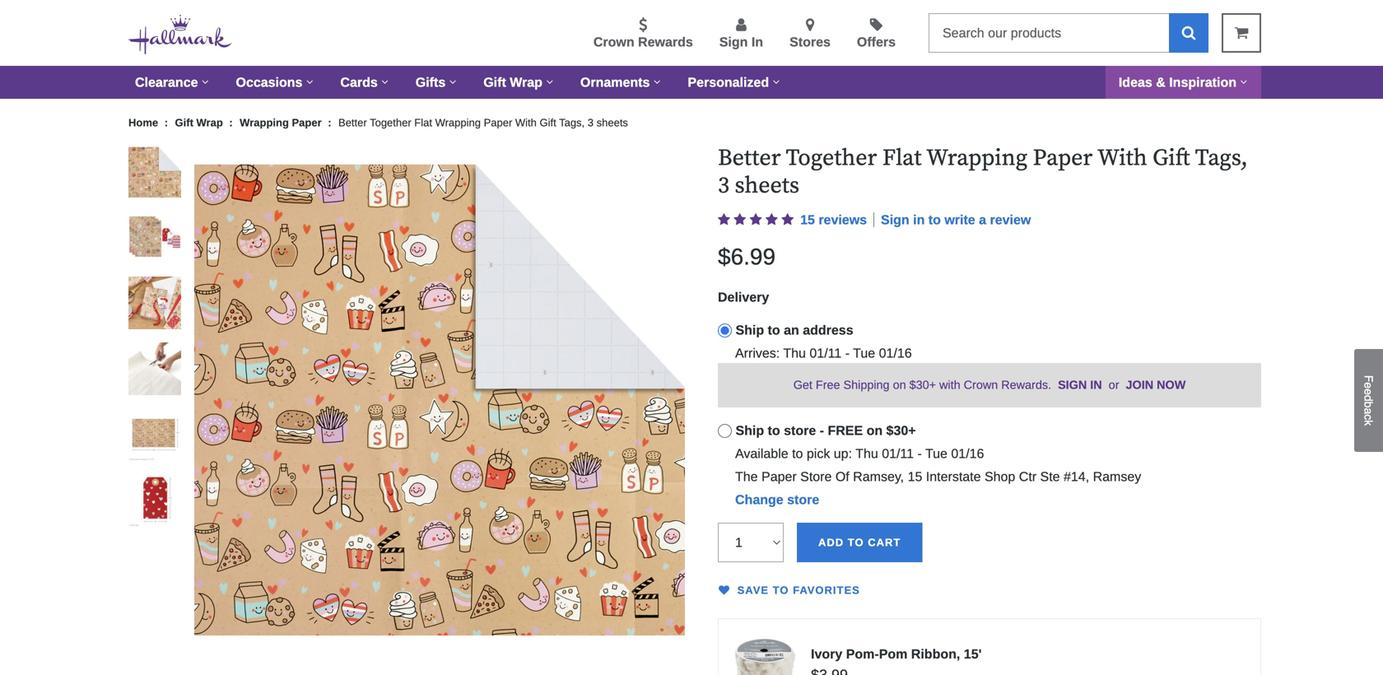 Task type: describe. For each thing, give the bounding box(es) containing it.
sign in to write a review link
[[881, 213, 1031, 227]]

2 e from the top
[[1362, 389, 1375, 395]]

to for save to favorites
[[773, 584, 789, 596]]

offers
[[857, 35, 896, 49]]

pom
[[879, 646, 908, 661]]

hallmark image
[[128, 15, 232, 54]]

delivery
[[718, 290, 769, 305]]

with inside better together flat wrapping paper with gift tags, 3 sheets
[[1097, 144, 1147, 173]]

ship for ship to store - free on $30+ available to pick up: thu 01/11 - tue 01/16 the paper store of ramsey, 15 interstate shop ctr ste #14, ramsey change store
[[736, 423, 764, 438]]

f e e d b a c k
[[1362, 375, 1375, 426]]

- inside the ship to an address arrives: thu 01/11 - tue 01/16
[[845, 346, 850, 361]]

1 horizontal spatial wrap
[[510, 75, 542, 90]]

0 vertical spatial gift wrap link
[[470, 66, 567, 99]]

shipping
[[843, 378, 890, 392]]

save to favorites
[[734, 584, 860, 596]]

01/11 inside ship to store - free on $30+ available to pick up: thu 01/11 - tue 01/16 the paper store of ramsey, 15 interstate shop ctr ste #14, ramsey change store
[[882, 446, 914, 461]]

f e e d b a c k button
[[1354, 349, 1383, 452]]

join now link
[[1126, 378, 1186, 392]]

gifts
[[416, 75, 446, 90]]

home
[[128, 116, 161, 129]]

save to favorites link
[[718, 579, 860, 605]]

Search our products search field
[[929, 13, 1169, 53]]

personalized link
[[675, 66, 794, 99]]

ivory
[[811, 646, 842, 661]]

gift inside better together flat wrapping paper with gift tags, 3 sheets
[[1153, 144, 1190, 173]]

to
[[848, 536, 864, 549]]

flat inside better together flat wrapping paper with gift tags, 3 sheets
[[882, 144, 922, 173]]

5 icon image from the left
[[781, 213, 794, 227]]

01/11 inside the ship to an address arrives: thu 01/11 - tue 01/16
[[810, 346, 842, 361]]

0 horizontal spatial gift wrap link
[[175, 116, 226, 129]]

15'
[[964, 646, 982, 661]]

0 vertical spatial $30+
[[909, 378, 936, 392]]

get
[[793, 378, 812, 392]]

ste
[[1040, 469, 1060, 484]]

offers link
[[857, 17, 896, 52]]

ship to an address arrives: thu 01/11 - tue 01/16
[[735, 323, 912, 361]]

write
[[945, 213, 975, 227]]

get free shipping on $30+ with crown rewards. sign in or join now
[[793, 378, 1186, 392]]

hallmark link
[[128, 13, 245, 58]]

personalized
[[688, 75, 769, 90]]

rewards.
[[1001, 378, 1051, 392]]

ideas & inspiration
[[1119, 75, 1237, 90]]

1 vertical spatial -
[[820, 423, 824, 438]]

wrapping paper
[[240, 116, 322, 129]]

shopping cart image
[[1235, 25, 1248, 40]]

15 reviews
[[800, 213, 867, 227]]

1 horizontal spatial wrapping
[[435, 116, 481, 129]]

heart image
[[718, 585, 734, 595]]

together inside better together flat wrapping paper with gift tags, 3 sheets
[[786, 144, 877, 173]]

rewards
[[638, 35, 693, 49]]

1 icon image from the left
[[718, 213, 730, 227]]

1 e from the top
[[1362, 382, 1375, 389]]

store
[[800, 469, 832, 484]]

0 vertical spatial 3
[[588, 116, 594, 129]]

ivory pom-pom ribbon, 15' link
[[811, 646, 982, 661]]

3 inside region
[[718, 172, 729, 201]]

f
[[1362, 375, 1375, 382]]

pom-
[[846, 646, 879, 661]]

change
[[735, 492, 783, 507]]

$6.99
[[718, 244, 776, 270]]

in for sign in
[[752, 35, 763, 49]]

1 vertical spatial wrap
[[196, 116, 223, 129]]

sign in to write a review
[[881, 213, 1031, 227]]

wrapping paper link
[[240, 116, 325, 129]]

ideas & inspiration link
[[1106, 66, 1261, 99]]

stores link
[[790, 17, 831, 52]]

favorites
[[793, 584, 860, 596]]

in for sign in to write a review
[[913, 213, 925, 227]]

cart
[[868, 536, 901, 549]]

tue inside the ship to an address arrives: thu 01/11 - tue 01/16
[[853, 346, 875, 361]]

free
[[828, 423, 863, 438]]

change store button
[[718, 490, 819, 509]]

ramsey,
[[853, 469, 904, 484]]

menu containing crown rewards
[[259, 14, 915, 52]]

0 vertical spatial better together flat wrapping paper with gift tags, 3 sheets
[[338, 116, 628, 129]]

0 horizontal spatial wrapping
[[240, 116, 289, 129]]

ideas
[[1119, 75, 1152, 90]]

0 vertical spatial store
[[784, 423, 816, 438]]

crown rewards
[[593, 35, 693, 49]]

pick
[[807, 446, 830, 461]]

d
[[1362, 395, 1375, 401]]

add to cart button
[[797, 523, 922, 562]]

2 icon image from the left
[[734, 213, 746, 227]]

shop
[[985, 469, 1015, 484]]

none search field inside banner
[[929, 13, 1209, 53]]

better inside better together flat wrapping paper with gift tags, 3 sheets
[[718, 144, 781, 173]]

sign in
[[719, 35, 763, 49]]

3 icon image from the left
[[750, 213, 762, 227]]

occasions link
[[223, 66, 327, 99]]

an
[[784, 323, 799, 338]]



Task type: vqa. For each thing, say whether or not it's contained in the screenshot.
Clearance
yes



Task type: locate. For each thing, give the bounding box(es) containing it.
add
[[818, 536, 844, 549]]

sign right reviews on the right of page
[[881, 213, 909, 227]]

0 vertical spatial tags,
[[559, 116, 585, 129]]

01/16 inside the ship to an address arrives: thu 01/11 - tue 01/16
[[879, 346, 912, 361]]

cards link
[[327, 66, 402, 99]]

01/16 up shipping
[[879, 346, 912, 361]]

0 vertical spatial in
[[752, 35, 763, 49]]

available
[[735, 446, 788, 461]]

ramsey
[[1093, 469, 1141, 484]]

2 vertical spatial in
[[1090, 378, 1102, 392]]

sign in link left or
[[1058, 378, 1102, 392]]

crown inside crown rewards link
[[593, 35, 634, 49]]

flat up sign in to write a review link
[[882, 144, 922, 173]]

0 vertical spatial tue
[[853, 346, 875, 361]]

1 horizontal spatial gift wrap link
[[470, 66, 567, 99]]

ship up arrives:
[[736, 323, 764, 338]]

sign in link for join now "link"
[[1058, 378, 1102, 392]]

0 horizontal spatial sign
[[719, 35, 748, 49]]

to
[[928, 213, 941, 227], [768, 323, 780, 338], [768, 423, 780, 438], [792, 446, 803, 461], [773, 584, 789, 596]]

0 vertical spatial -
[[845, 346, 850, 361]]

0 vertical spatial sign
[[719, 35, 748, 49]]

1 vertical spatial on
[[867, 423, 883, 438]]

to left write
[[928, 213, 941, 227]]

sign in link inside menu
[[719, 17, 763, 52]]

thu
[[783, 346, 806, 361], [856, 446, 878, 461]]

crown inside better together flat wrapping paper with gift tags, 3 sheets region
[[964, 378, 998, 392]]

in
[[752, 35, 763, 49], [913, 213, 925, 227], [1090, 378, 1102, 392]]

e
[[1362, 382, 1375, 389], [1362, 389, 1375, 395]]

1 horizontal spatial -
[[845, 346, 850, 361]]

1 horizontal spatial thu
[[856, 446, 878, 461]]

0 horizontal spatial on
[[867, 423, 883, 438]]

0 vertical spatial crown
[[593, 35, 634, 49]]

in left write
[[913, 213, 925, 227]]

sheets up $6.99
[[735, 172, 799, 201]]

01/16
[[879, 346, 912, 361], [951, 446, 984, 461]]

1 horizontal spatial flat
[[882, 144, 922, 173]]

- right up:
[[918, 446, 922, 461]]

0 horizontal spatial sign in link
[[719, 17, 763, 52]]

tue up shipping
[[853, 346, 875, 361]]

ship inside ship to store - free on $30+ available to pick up: thu 01/11 - tue 01/16 the paper store of ramsey, 15 interstate shop ctr ste #14, ramsey change store
[[736, 423, 764, 438]]

1 vertical spatial sign in link
[[1058, 378, 1102, 392]]

to for ship to an address arrives: thu 01/11 - tue 01/16
[[768, 323, 780, 338]]

0 horizontal spatial 3
[[588, 116, 594, 129]]

wrapping
[[240, 116, 289, 129], [435, 116, 481, 129], [926, 144, 1028, 173]]

wrapping down occasions
[[240, 116, 289, 129]]

1 horizontal spatial better together flat wrapping paper with gift tags, 3 sheets
[[718, 144, 1248, 201]]

gift wrap right gifts link
[[483, 75, 542, 90]]

1 horizontal spatial 01/16
[[951, 446, 984, 461]]

together up 15 reviews
[[786, 144, 877, 173]]

0 horizontal spatial sheets
[[597, 116, 628, 129]]

1 vertical spatial gift wrap link
[[175, 116, 226, 129]]

0 vertical spatial better
[[338, 116, 367, 129]]

now
[[1157, 378, 1186, 392]]

crown
[[593, 35, 634, 49], [964, 378, 998, 392]]

menu
[[259, 14, 915, 52]]

0 horizontal spatial crown
[[593, 35, 634, 49]]

0 horizontal spatial tue
[[853, 346, 875, 361]]

better together flat wrapping paper with gift tags, 3 sheets down gifts link
[[338, 116, 628, 129]]

better together flat wrapping paper with gift tags, 3 sheets image
[[128, 145, 181, 198], [194, 145, 685, 636], [128, 211, 181, 263], [128, 277, 181, 329], [128, 342, 181, 395], [128, 408, 181, 461], [128, 474, 181, 527]]

0 vertical spatial 01/16
[[879, 346, 912, 361]]

occasions
[[236, 75, 302, 90]]

0 horizontal spatial 15
[[800, 213, 815, 227]]

on right free at the bottom
[[867, 423, 883, 438]]

better
[[338, 116, 367, 129], [718, 144, 781, 173]]

thu down an
[[783, 346, 806, 361]]

tue inside ship to store - free on $30+ available to pick up: thu 01/11 - tue 01/16 the paper store of ramsey, 15 interstate shop ctr ste #14, ramsey change store
[[925, 446, 948, 461]]

cards
[[340, 75, 378, 90]]

$30+ left with on the bottom right
[[909, 378, 936, 392]]

1 vertical spatial gift wrap
[[175, 116, 223, 129]]

0 horizontal spatial tags,
[[559, 116, 585, 129]]

together down 'cards' link
[[370, 116, 411, 129]]

gift wrap
[[483, 75, 542, 90], [175, 116, 223, 129]]

15 inside ship to store - free on $30+ available to pick up: thu 01/11 - tue 01/16 the paper store of ramsey, 15 interstate shop ctr ste #14, ramsey change store
[[908, 469, 922, 484]]

None search field
[[929, 13, 1209, 53]]

1 ship from the top
[[736, 323, 764, 338]]

in left or
[[1090, 378, 1102, 392]]

0 horizontal spatial thu
[[783, 346, 806, 361]]

1 vertical spatial 3
[[718, 172, 729, 201]]

paper inside ship to store - free on $30+ available to pick up: thu 01/11 - tue 01/16 the paper store of ramsey, 15 interstate shop ctr ste #14, ramsey change store
[[762, 469, 797, 484]]

0 vertical spatial 15
[[800, 213, 815, 227]]

1 vertical spatial 15
[[908, 469, 922, 484]]

reviews
[[819, 213, 867, 227]]

1 vertical spatial with
[[1097, 144, 1147, 173]]

together
[[370, 116, 411, 129], [786, 144, 877, 173]]

1 horizontal spatial better
[[718, 144, 781, 173]]

1 horizontal spatial sign
[[881, 213, 909, 227]]

gift wrap link
[[470, 66, 567, 99], [175, 116, 226, 129]]

1 vertical spatial flat
[[882, 144, 922, 173]]

2 vertical spatial -
[[918, 446, 922, 461]]

0 horizontal spatial -
[[820, 423, 824, 438]]

1 vertical spatial 01/16
[[951, 446, 984, 461]]

3 down ornaments
[[588, 116, 594, 129]]

banner
[[0, 0, 1383, 99]]

sheets down ornaments
[[597, 116, 628, 129]]

a inside region
[[979, 213, 986, 227]]

1 horizontal spatial sign in link
[[1058, 378, 1102, 392]]

on right shipping
[[893, 378, 906, 392]]

- up pick
[[820, 423, 824, 438]]

0 horizontal spatial better
[[338, 116, 367, 129]]

wrapping inside better together flat wrapping paper with gift tags, 3 sheets
[[926, 144, 1028, 173]]

home link
[[128, 116, 161, 129]]

gift
[[483, 75, 506, 90], [175, 116, 193, 129], [540, 116, 556, 129], [1153, 144, 1190, 173]]

b
[[1362, 401, 1375, 408]]

a up k
[[1362, 408, 1375, 414]]

1 vertical spatial $30+
[[886, 423, 916, 438]]

1 vertical spatial store
[[787, 492, 819, 507]]

gift wrap down clearance link
[[175, 116, 223, 129]]

1 horizontal spatial sheets
[[735, 172, 799, 201]]

0 horizontal spatial in
[[752, 35, 763, 49]]

ship
[[736, 323, 764, 338], [736, 423, 764, 438]]

4 icon image from the left
[[766, 213, 778, 227]]

1 vertical spatial better
[[718, 144, 781, 173]]

2 ship from the top
[[736, 423, 764, 438]]

01/11 up ramsey,
[[882, 446, 914, 461]]

icon image
[[718, 213, 730, 227], [734, 213, 746, 227], [750, 213, 762, 227], [766, 213, 778, 227], [781, 213, 794, 227]]

of
[[835, 469, 849, 484]]

0 horizontal spatial together
[[370, 116, 411, 129]]

ship inside the ship to an address arrives: thu 01/11 - tue 01/16
[[736, 323, 764, 338]]

1 vertical spatial thu
[[856, 446, 878, 461]]

banner containing crown rewards
[[0, 0, 1383, 99]]

sheets
[[597, 116, 628, 129], [735, 172, 799, 201]]

0 vertical spatial flat
[[414, 116, 432, 129]]

1 vertical spatial better together flat wrapping paper with gift tags, 3 sheets
[[718, 144, 1248, 201]]

0 vertical spatial thu
[[783, 346, 806, 361]]

inspiration
[[1169, 75, 1237, 90]]

clearance
[[135, 75, 198, 90]]

sign for sign in
[[719, 35, 748, 49]]

save
[[737, 584, 769, 596]]

-
[[845, 346, 850, 361], [820, 423, 824, 438], [918, 446, 922, 461]]

join
[[1126, 378, 1153, 392]]

2 horizontal spatial sign
[[1058, 378, 1087, 392]]

e up d
[[1362, 382, 1375, 389]]

with
[[939, 378, 960, 392]]

None radio
[[718, 324, 732, 338], [718, 424, 732, 438], [718, 324, 732, 338], [718, 424, 732, 438]]

wrapping down gifts link
[[435, 116, 481, 129]]

2 vertical spatial sign
[[1058, 378, 1087, 392]]

thu inside ship to store - free on $30+ available to pick up: thu 01/11 - tue 01/16 the paper store of ramsey, 15 interstate shop ctr ste #14, ramsey change store
[[856, 446, 878, 461]]

interstate
[[926, 469, 981, 484]]

gifts link
[[402, 66, 470, 99]]

15
[[800, 213, 815, 227], [908, 469, 922, 484]]

tue up interstate
[[925, 446, 948, 461]]

0 horizontal spatial gift wrap
[[175, 116, 223, 129]]

01/11 down address
[[810, 346, 842, 361]]

store up pick
[[784, 423, 816, 438]]

01/16 up interstate
[[951, 446, 984, 461]]

1 vertical spatial together
[[786, 144, 877, 173]]

ship for ship to an address arrives: thu 01/11 - tue 01/16
[[736, 323, 764, 338]]

a right write
[[979, 213, 986, 227]]

up:
[[834, 446, 852, 461]]

thu inside the ship to an address arrives: thu 01/11 - tue 01/16
[[783, 346, 806, 361]]

1 vertical spatial crown
[[964, 378, 998, 392]]

3 up $6.99
[[718, 172, 729, 201]]

ctr
[[1019, 469, 1037, 484]]

15 reviews link
[[800, 210, 881, 230]]

menu bar
[[122, 66, 1261, 99]]

1 horizontal spatial crown
[[964, 378, 998, 392]]

with
[[515, 116, 537, 129], [1097, 144, 1147, 173]]

1 vertical spatial 01/11
[[882, 446, 914, 461]]

in up personalized link
[[752, 35, 763, 49]]

1 horizontal spatial together
[[786, 144, 877, 173]]

$30+ up ramsey,
[[886, 423, 916, 438]]

on inside ship to store - free on $30+ available to pick up: thu 01/11 - tue 01/16 the paper store of ramsey, 15 interstate shop ctr ste #14, ramsey change store
[[867, 423, 883, 438]]

flat
[[414, 116, 432, 129], [882, 144, 922, 173]]

thu right up:
[[856, 446, 878, 461]]

better together flat wrapping paper with gift tags, 3 sheets up write
[[718, 144, 1248, 201]]

tags,
[[559, 116, 585, 129], [1195, 144, 1248, 173]]

0 vertical spatial gift wrap
[[483, 75, 542, 90]]

0 vertical spatial wrap
[[510, 75, 542, 90]]

to up available
[[768, 423, 780, 438]]

to left an
[[768, 323, 780, 338]]

to inside the ship to an address arrives: thu 01/11 - tue 01/16
[[768, 323, 780, 338]]

&
[[1156, 75, 1166, 90]]

better down cards
[[338, 116, 367, 129]]

sign in link
[[719, 17, 763, 52], [1058, 378, 1102, 392]]

0 vertical spatial together
[[370, 116, 411, 129]]

15 right ramsey,
[[908, 469, 922, 484]]

ornaments link
[[567, 66, 675, 99]]

sign for sign in to write a review
[[881, 213, 909, 227]]

1 vertical spatial sheets
[[735, 172, 799, 201]]

tags, inside better together flat wrapping paper with gift tags, 3 sheets
[[1195, 144, 1248, 173]]

c
[[1362, 414, 1375, 420]]

1 horizontal spatial tue
[[925, 446, 948, 461]]

15 left reviews on the right of page
[[800, 213, 815, 227]]

2 horizontal spatial in
[[1090, 378, 1102, 392]]

sign
[[719, 35, 748, 49], [881, 213, 909, 227], [1058, 378, 1087, 392]]

0 horizontal spatial flat
[[414, 116, 432, 129]]

1 vertical spatial ship
[[736, 423, 764, 438]]

0 vertical spatial sheets
[[597, 116, 628, 129]]

paper inside better together flat wrapping paper with gift tags, 3 sheets
[[1033, 144, 1093, 173]]

to right save
[[773, 584, 789, 596]]

ship up available
[[736, 423, 764, 438]]

stores
[[790, 35, 831, 49]]

01/16 inside ship to store - free on $30+ available to pick up: thu 01/11 - tue 01/16 the paper store of ramsey, 15 interstate shop ctr ste #14, ramsey change store
[[951, 446, 984, 461]]

sign in link inside better together flat wrapping paper with gift tags, 3 sheets region
[[1058, 378, 1102, 392]]

or
[[1109, 378, 1119, 392]]

menu bar containing clearance
[[122, 66, 1261, 99]]

crown up ornaments
[[593, 35, 634, 49]]

to left pick
[[792, 446, 803, 461]]

1 horizontal spatial tags,
[[1195, 144, 1248, 173]]

crown right with on the bottom right
[[964, 378, 998, 392]]

0 vertical spatial ship
[[736, 323, 764, 338]]

better together flat wrapping paper with gift tags, 3 sheets inside region
[[718, 144, 1248, 201]]

1 horizontal spatial 15
[[908, 469, 922, 484]]

1 vertical spatial tags,
[[1195, 144, 1248, 173]]

0 horizontal spatial 01/11
[[810, 346, 842, 361]]

0 horizontal spatial 01/16
[[879, 346, 912, 361]]

0 horizontal spatial a
[[979, 213, 986, 227]]

ornaments
[[580, 75, 650, 90]]

flat down gifts
[[414, 116, 432, 129]]

tags, down ornaments
[[559, 116, 585, 129]]

sign in link up personalized link
[[719, 17, 763, 52]]

to for ship to store - free on $30+ available to pick up: thu 01/11 - tue 01/16 the paper store of ramsey, 15 interstate shop ctr ste #14, ramsey change store
[[768, 423, 780, 438]]

ivory pom-pom ribbon, 15'
[[811, 646, 982, 661]]

2 horizontal spatial wrapping
[[926, 144, 1028, 173]]

0 vertical spatial on
[[893, 378, 906, 392]]

ship to store - free on $30+ available to pick up: thu 01/11 - tue 01/16 the paper store of ramsey, 15 interstate shop ctr ste #14, ramsey change store
[[735, 423, 1141, 507]]

k
[[1362, 420, 1375, 426]]

better down personalized link
[[718, 144, 781, 173]]

free
[[816, 378, 840, 392]]

crown rewards link
[[593, 17, 693, 52]]

- down address
[[845, 346, 850, 361]]

#14,
[[1064, 469, 1089, 484]]

0 vertical spatial sign in link
[[719, 17, 763, 52]]

1 horizontal spatial gift wrap
[[483, 75, 542, 90]]

1 vertical spatial sign
[[881, 213, 909, 227]]

better together flat wrapping paper with gift tags, 3 sheets region
[[122, 144, 1261, 675]]

e up "b"
[[1362, 389, 1375, 395]]

a inside button
[[1362, 408, 1375, 414]]

sign up personalized link
[[719, 35, 748, 49]]

0 vertical spatial 01/11
[[810, 346, 842, 361]]

sign inside menu
[[719, 35, 748, 49]]

01/11
[[810, 346, 842, 361], [882, 446, 914, 461]]

1 horizontal spatial a
[[1362, 408, 1375, 414]]

1 horizontal spatial 01/11
[[882, 446, 914, 461]]

0 vertical spatial a
[[979, 213, 986, 227]]

sign in link for the offers link
[[719, 17, 763, 52]]

ivory pom-pom ribbon, 15' image
[[732, 632, 798, 675]]

clearance link
[[122, 66, 223, 99]]

ribbon,
[[911, 646, 960, 661]]

0 horizontal spatial better together flat wrapping paper with gift tags, 3 sheets
[[338, 116, 628, 129]]

arrives:
[[735, 346, 780, 361]]

the
[[735, 469, 758, 484]]

store down store
[[787, 492, 819, 507]]

gift wrap inside "menu bar"
[[483, 75, 542, 90]]

tags, down inspiration
[[1195, 144, 1248, 173]]

1 horizontal spatial on
[[893, 378, 906, 392]]

search image
[[1182, 25, 1196, 40]]

gift inside "menu bar"
[[483, 75, 506, 90]]

add to cart
[[818, 536, 901, 549]]

$30+ inside ship to store - free on $30+ available to pick up: thu 01/11 - tue 01/16 the paper store of ramsey, 15 interstate shop ctr ste #14, ramsey change store
[[886, 423, 916, 438]]

1 horizontal spatial with
[[1097, 144, 1147, 173]]

sign left or
[[1058, 378, 1087, 392]]

paper
[[292, 116, 322, 129], [484, 116, 512, 129], [1033, 144, 1093, 173], [762, 469, 797, 484]]

1 horizontal spatial 3
[[718, 172, 729, 201]]

wrap
[[510, 75, 542, 90], [196, 116, 223, 129]]

address
[[803, 323, 853, 338]]

sheets inside better together flat wrapping paper with gift tags, 3 sheets
[[735, 172, 799, 201]]

0 vertical spatial with
[[515, 116, 537, 129]]

0 horizontal spatial wrap
[[196, 116, 223, 129]]

review
[[990, 213, 1031, 227]]

wrapping up write
[[926, 144, 1028, 173]]



